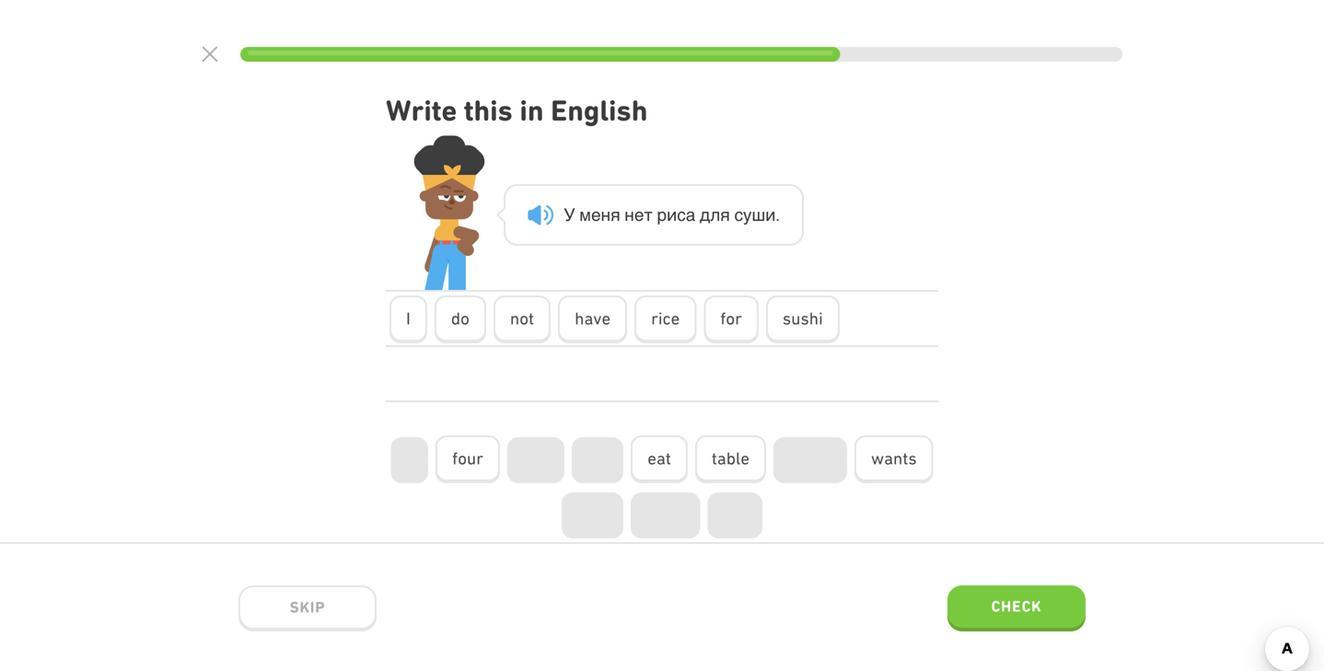 Task type: vqa. For each thing, say whether or not it's contained in the screenshot.
т at the top left of the page
yes



Task type: describe. For each thing, give the bounding box(es) containing it.
т
[[644, 205, 653, 225]]

у
[[743, 205, 752, 225]]

table
[[712, 449, 750, 469]]

1 с from the left
[[677, 205, 686, 225]]

р и с а д л я
[[657, 205, 730, 225]]

2 с from the left
[[735, 205, 743, 225]]

ш
[[752, 205, 766, 225]]

eat button
[[631, 436, 688, 484]]

have
[[575, 309, 611, 328]]

i
[[406, 309, 411, 328]]

skip
[[290, 599, 326, 617]]

write
[[386, 94, 457, 128]]

sushi button
[[766, 296, 840, 344]]

н е т
[[625, 205, 653, 225]]

1 и from the left
[[667, 205, 677, 225]]

this
[[464, 94, 513, 128]]

е for м
[[591, 205, 601, 225]]

1 я from the left
[[611, 205, 621, 225]]

д
[[700, 205, 711, 225]]

.
[[776, 205, 780, 225]]

2 я from the left
[[721, 205, 730, 225]]

р
[[657, 205, 667, 225]]

for
[[721, 309, 742, 328]]

м е н я
[[580, 205, 621, 225]]

four
[[452, 449, 484, 469]]



Task type: locate. For each thing, give the bounding box(es) containing it.
с right the "р"
[[677, 205, 686, 225]]

i button
[[390, 296, 427, 344]]

english
[[551, 94, 648, 128]]

not button
[[494, 296, 551, 344]]

и right у
[[766, 205, 776, 225]]

с left ш
[[735, 205, 743, 225]]

с у ш и .
[[735, 205, 780, 225]]

1 е from the left
[[591, 205, 601, 225]]

0 horizontal spatial е
[[591, 205, 601, 225]]

2 е from the left
[[635, 205, 644, 225]]

0 horizontal spatial н
[[601, 205, 611, 225]]

я right д
[[721, 205, 730, 225]]

do button
[[435, 296, 486, 344]]

0 horizontal spatial с
[[677, 205, 686, 225]]

do
[[451, 309, 470, 328]]

four button
[[436, 436, 500, 484]]

wants button
[[855, 436, 934, 484]]

table button
[[695, 436, 767, 484]]

1 horizontal spatial с
[[735, 205, 743, 225]]

0 horizontal spatial я
[[611, 205, 621, 225]]

rice
[[651, 309, 680, 328]]

wants
[[871, 449, 917, 469]]

я left н е т
[[611, 205, 621, 225]]

е for н
[[635, 205, 644, 225]]

0 horizontal spatial и
[[667, 205, 677, 225]]

я
[[611, 205, 621, 225], [721, 205, 730, 225]]

1 horizontal spatial е
[[635, 205, 644, 225]]

и left а at right
[[667, 205, 677, 225]]

for button
[[704, 296, 759, 344]]

а
[[686, 205, 696, 225]]

check button
[[948, 586, 1086, 632]]

eat
[[648, 449, 671, 469]]

1 horizontal spatial и
[[766, 205, 776, 225]]

sushi
[[783, 309, 823, 328]]

skip button
[[239, 586, 377, 632]]

н left т
[[625, 205, 635, 225]]

rice button
[[635, 296, 697, 344]]

1 horizontal spatial я
[[721, 205, 730, 225]]

и
[[667, 205, 677, 225], [766, 205, 776, 225]]

е right у
[[591, 205, 601, 225]]

check
[[992, 598, 1042, 616]]

1 horizontal spatial н
[[625, 205, 635, 225]]

progress bar
[[240, 47, 1123, 62]]

2 и from the left
[[766, 205, 776, 225]]

н
[[601, 205, 611, 225], [625, 205, 635, 225]]

с
[[677, 205, 686, 225], [735, 205, 743, 225]]

1 н from the left
[[601, 205, 611, 225]]

е left the "р"
[[635, 205, 644, 225]]

е
[[591, 205, 601, 225], [635, 205, 644, 225]]

write this in english
[[386, 94, 648, 128]]

have button
[[558, 296, 628, 344]]

л
[[711, 205, 721, 225]]

in
[[520, 94, 544, 128]]

н right м
[[601, 205, 611, 225]]

2 н from the left
[[625, 205, 635, 225]]

м
[[580, 205, 591, 225]]

not
[[510, 309, 534, 328]]

у
[[564, 205, 575, 225]]



